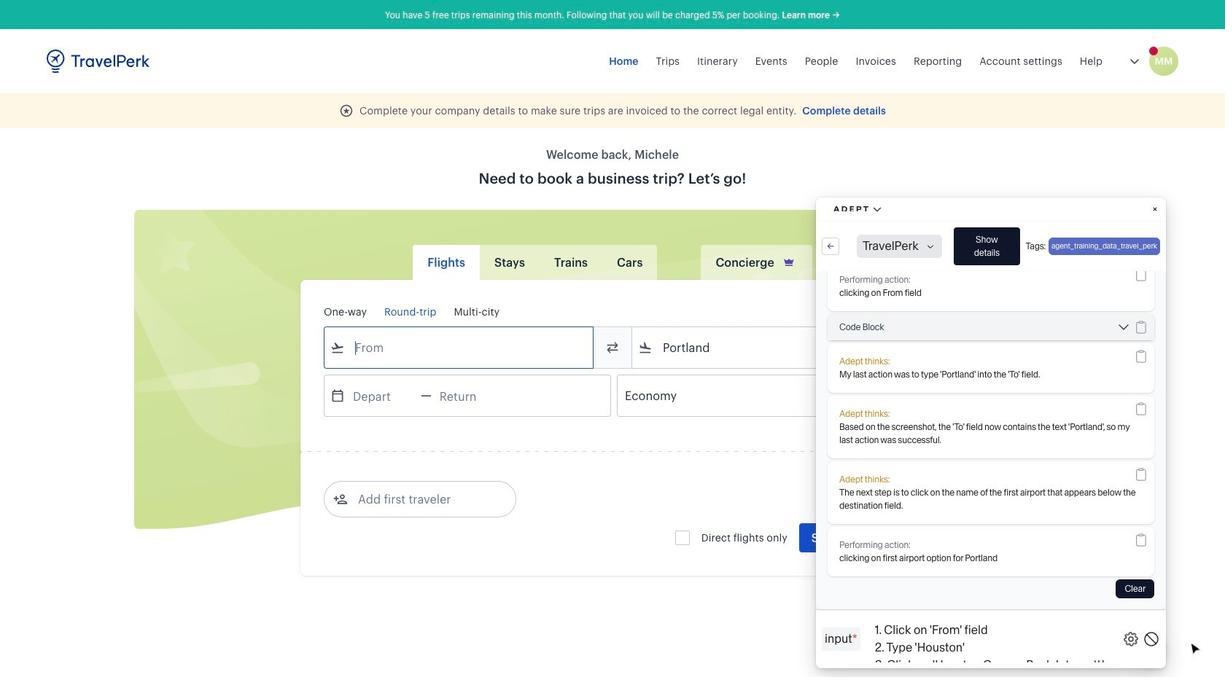 Task type: describe. For each thing, give the bounding box(es) containing it.
From search field
[[345, 336, 574, 360]]

Add first traveler search field
[[348, 488, 500, 511]]



Task type: locate. For each thing, give the bounding box(es) containing it.
Depart text field
[[345, 376, 421, 416]]

To search field
[[653, 336, 882, 360]]

Return text field
[[432, 376, 507, 416]]



